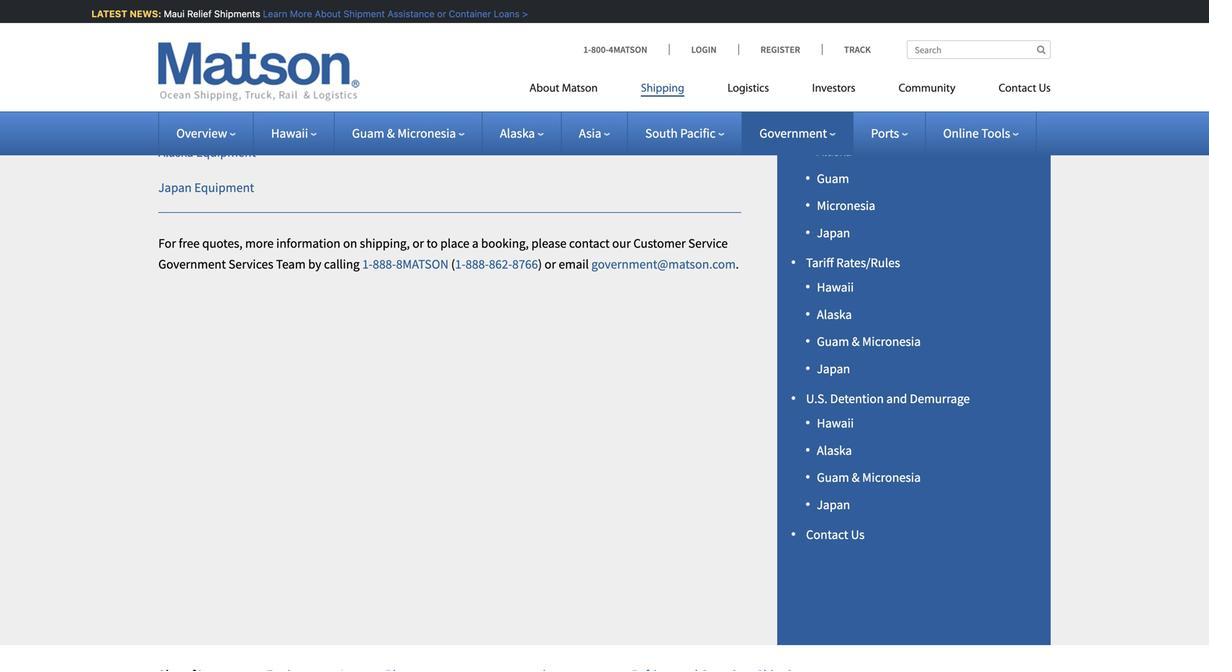 Task type: vqa. For each thing, say whether or not it's contained in the screenshot.
the bottom Government
yes



Task type: describe. For each thing, give the bounding box(es) containing it.
u.s.
[[806, 391, 828, 407]]

equipment for alaska equipment
[[196, 144, 256, 161]]

shipping,
[[360, 235, 410, 252]]

guam link
[[817, 171, 849, 187]]

equipment for hawaii equipment
[[198, 74, 258, 90]]

information
[[276, 235, 341, 252]]

online
[[943, 125, 979, 141]]

contact inside top menu navigation
[[999, 83, 1037, 95]]

& for u.s.
[[852, 470, 860, 486]]

latest news: maui relief shipments learn more about shipment assistance or container loans >
[[88, 8, 524, 19]]

rates/rules
[[837, 255, 900, 271]]

refrigerated
[[806, 37, 873, 54]]

team
[[276, 256, 306, 272]]

1 japan link from the top
[[817, 225, 850, 241]]

vessel schedules
[[806, 92, 898, 108]]

about matson
[[530, 83, 598, 95]]

service
[[689, 235, 728, 252]]

hawaii left kwajalein at the top left
[[271, 125, 308, 141]]

government link
[[760, 125, 836, 141]]

south
[[645, 125, 678, 141]]

our
[[612, 235, 631, 252]]

hawaii link for vessel
[[817, 116, 854, 132]]

contact us link for section at the right containing equipment
[[806, 527, 865, 543]]

hawaii for vessel
[[817, 116, 854, 132]]

more
[[286, 8, 308, 19]]

contact us link for top menu navigation
[[977, 76, 1051, 105]]

and inside section
[[887, 391, 907, 407]]

logistics link
[[706, 76, 791, 105]]

click
[[158, 39, 185, 55]]

0 vertical spatial or
[[433, 8, 442, 19]]

japan equipment
[[158, 179, 254, 196]]

for
[[158, 235, 176, 252]]

government@matson.com
[[592, 256, 736, 272]]

for
[[271, 39, 287, 55]]

container inside section
[[875, 37, 928, 54]]

alaska equipment link
[[158, 144, 256, 161]]

track link
[[822, 44, 871, 55]]

blue matson logo with ocean, shipping, truck, rail and logistics written beneath it. image
[[158, 42, 360, 102]]

booking,
[[481, 235, 529, 252]]

details
[[351, 39, 388, 55]]

1-888-8matson link
[[362, 256, 449, 272]]

800-
[[591, 44, 609, 55]]

4matson
[[609, 44, 648, 55]]

tools
[[982, 125, 1011, 141]]

1 888- from the left
[[373, 256, 396, 272]]

schedules
[[842, 92, 898, 108]]

guam & micronesia link for tariff
[[817, 334, 921, 350]]

login
[[691, 44, 717, 55]]

links
[[208, 39, 233, 55]]

0 vertical spatial guam & micronesia
[[352, 125, 456, 141]]

0 horizontal spatial and
[[297, 109, 318, 125]]

loans
[[490, 8, 516, 19]]

vessel
[[806, 92, 840, 108]]

tariff
[[806, 255, 834, 271]]

1-800-4matson
[[584, 44, 648, 55]]

us inside top menu navigation
[[1039, 83, 1051, 95]]

about matson link
[[530, 76, 620, 105]]

1-888-8matson ( 1-888-862-8766 ) or email government@matson.com .
[[362, 256, 739, 272]]

detention
[[830, 391, 884, 407]]

ports
[[871, 125, 899, 141]]

1-888-862-8766 link
[[455, 256, 538, 272]]

hawaii equipment
[[158, 74, 258, 90]]

1-800-4matson link
[[584, 44, 669, 55]]

more
[[245, 235, 274, 252]]

each
[[448, 39, 473, 55]]

tariff rates/rules
[[806, 255, 900, 271]]

alaska for u.s.
[[817, 443, 852, 459]]

2 vertical spatial or
[[545, 256, 556, 272]]

shipping inside section
[[931, 37, 979, 54]]

government inside 'for free quotes, more information on shipping, or to place a booking, please contact our customer service government services team by calling'
[[158, 256, 226, 272]]

micronesia link
[[817, 198, 876, 214]]

relief
[[183, 8, 208, 19]]

the
[[187, 39, 205, 55]]

demurrage
[[910, 391, 970, 407]]

assistance
[[384, 8, 431, 19]]

login link
[[669, 44, 738, 55]]

862-
[[489, 256, 512, 272]]

guam, micronesia, palau, and kwajalein equipment link
[[158, 109, 436, 125]]

maui
[[160, 8, 181, 19]]

south pacific link
[[645, 125, 724, 141]]

alaska for tariff
[[817, 307, 852, 323]]

below
[[236, 39, 269, 55]]

0 vertical spatial guam & micronesia link
[[352, 125, 465, 141]]

kwajalein
[[320, 109, 373, 125]]

>
[[518, 8, 524, 19]]

for free quotes, more information on shipping, or to place a booking, please contact our customer service government services team by calling
[[158, 235, 728, 272]]

matson
[[562, 83, 598, 95]]

palau,
[[261, 109, 294, 125]]

& for tariff
[[852, 334, 860, 350]]

hawaii link for tariff
[[817, 279, 854, 296]]

hawaii for tariff
[[817, 279, 854, 296]]

alaska link for tariff
[[817, 307, 852, 323]]

by
[[308, 256, 321, 272]]

alaska link for u.s.
[[817, 443, 852, 459]]

please
[[532, 235, 567, 252]]

alaska link for vessel
[[817, 143, 852, 159]]

investors
[[812, 83, 856, 95]]

alaska link down about matson
[[500, 125, 544, 141]]

overview
[[176, 125, 227, 141]]

guam, micronesia, palau, and kwajalein equipment
[[158, 109, 436, 125]]



Task type: locate. For each thing, give the bounding box(es) containing it.
refrigerated container shipping link
[[806, 37, 979, 54]]

hawaii down u.s.
[[817, 415, 854, 432]]

2 vertical spatial guam & micronesia link
[[817, 470, 921, 486]]

asia
[[579, 125, 602, 141]]

0 horizontal spatial container
[[445, 8, 487, 19]]

1 vertical spatial contact us
[[806, 527, 865, 543]]

8766
[[512, 256, 538, 272]]

1 vertical spatial about
[[530, 83, 560, 95]]

(
[[451, 256, 455, 272]]

section
[[759, 0, 1069, 646]]

equipment
[[289, 39, 349, 55]]

equipment
[[806, 10, 866, 26], [198, 74, 258, 90], [376, 109, 436, 125], [196, 144, 256, 161], [194, 179, 254, 196]]

888-
[[373, 256, 396, 272], [466, 256, 489, 272]]

register link
[[738, 44, 822, 55]]

or up 8matson
[[413, 235, 424, 252]]

1 vertical spatial contact us link
[[806, 527, 865, 543]]

hawaii up guam,
[[158, 74, 195, 90]]

0 horizontal spatial us
[[851, 527, 865, 543]]

government@matson.com link
[[592, 256, 736, 272]]

1-
[[584, 44, 591, 55], [362, 256, 373, 272], [455, 256, 466, 272]]

1- for 800-
[[584, 44, 591, 55]]

or right ')'
[[545, 256, 556, 272]]

alaska link down tariff
[[817, 307, 852, 323]]

alaska equipment
[[158, 144, 256, 161]]

japan link for detention
[[817, 497, 850, 513]]

search image
[[1037, 45, 1046, 54]]

1 horizontal spatial shipping
[[931, 37, 979, 54]]

shipment
[[340, 8, 381, 19]]

equipment up micronesia,
[[198, 74, 258, 90]]

contact
[[569, 235, 610, 252]]

guam & micronesia link for u.s.
[[817, 470, 921, 486]]

guam,
[[158, 109, 194, 125]]

1 horizontal spatial contact us link
[[977, 76, 1051, 105]]

specific
[[390, 39, 431, 55]]

to
[[434, 39, 445, 55], [427, 235, 438, 252]]

to inside 'for free quotes, more information on shipping, or to place a booking, please contact our customer service government services team by calling'
[[427, 235, 438, 252]]

japan link for rates/rules
[[817, 361, 850, 377]]

0 vertical spatial us
[[1039, 83, 1051, 95]]

0 horizontal spatial about
[[311, 8, 337, 19]]

1 horizontal spatial and
[[887, 391, 907, 407]]

shipping up south
[[641, 83, 685, 95]]

about
[[311, 8, 337, 19], [530, 83, 560, 95]]

0 vertical spatial &
[[387, 125, 395, 141]]

equipment inside section
[[806, 10, 866, 26]]

1- up matson
[[584, 44, 591, 55]]

alaska link up the guam link
[[817, 143, 852, 159]]

section containing equipment
[[759, 0, 1069, 646]]

0 vertical spatial to
[[434, 39, 445, 55]]

0 horizontal spatial contact
[[806, 527, 849, 543]]

us inside section
[[851, 527, 865, 543]]

overview link
[[176, 125, 236, 141]]

register
[[761, 44, 800, 55]]

u.s. detention and demurrage
[[806, 391, 970, 407]]

ports link
[[871, 125, 908, 141]]

government down free
[[158, 256, 226, 272]]

on
[[343, 235, 357, 252]]

888- down a
[[466, 256, 489, 272]]

equipment up the refrigerated
[[806, 10, 866, 26]]

0 vertical spatial container
[[445, 8, 487, 19]]

1 vertical spatial shipping
[[641, 83, 685, 95]]

3 japan link from the top
[[817, 497, 850, 513]]

2 horizontal spatial 1-
[[584, 44, 591, 55]]

to for or
[[427, 235, 438, 252]]

1 horizontal spatial 1-
[[455, 256, 466, 272]]

alaska for vessel
[[817, 143, 852, 159]]

hawaii link down u.s.
[[817, 415, 854, 432]]

container up each
[[445, 8, 487, 19]]

quotes,
[[202, 235, 243, 252]]

service.
[[476, 39, 517, 55]]

or right the assistance
[[433, 8, 442, 19]]

0 vertical spatial shipping
[[931, 37, 979, 54]]

or inside 'for free quotes, more information on shipping, or to place a booking, please contact our customer service government services team by calling'
[[413, 235, 424, 252]]

and
[[297, 109, 318, 125], [887, 391, 907, 407]]

equipment for japan equipment
[[194, 179, 254, 196]]

about right more
[[311, 8, 337, 19]]

japan equipment link
[[158, 179, 254, 196]]

customer
[[634, 235, 686, 252]]

to left each
[[434, 39, 445, 55]]

us
[[1039, 83, 1051, 95], [851, 527, 865, 543]]

1 horizontal spatial container
[[875, 37, 928, 54]]

to left place on the top of page
[[427, 235, 438, 252]]

equipment down alaska equipment link
[[194, 179, 254, 196]]

hawaii link
[[817, 116, 854, 132], [271, 125, 317, 141], [817, 279, 854, 296], [817, 415, 854, 432]]

hawaii down tariff
[[817, 279, 854, 296]]

1 vertical spatial guam & micronesia link
[[817, 334, 921, 350]]

hawaii link left kwajalein at the top left
[[271, 125, 317, 141]]

logistics
[[728, 83, 769, 95]]

0 vertical spatial japan link
[[817, 225, 850, 241]]

free
[[179, 235, 200, 252]]

0 vertical spatial contact us link
[[977, 76, 1051, 105]]

2 888- from the left
[[466, 256, 489, 272]]

hawaii link down vessel
[[817, 116, 854, 132]]

1 vertical spatial and
[[887, 391, 907, 407]]

about left matson
[[530, 83, 560, 95]]

1 horizontal spatial 888-
[[466, 256, 489, 272]]

place
[[440, 235, 470, 252]]

0 vertical spatial government
[[760, 125, 827, 141]]

shipping up community
[[931, 37, 979, 54]]

2 vertical spatial &
[[852, 470, 860, 486]]

calling
[[324, 256, 360, 272]]

hawaii down vessel
[[817, 116, 854, 132]]

track
[[844, 44, 871, 55]]

hawaii link down tariff
[[817, 279, 854, 296]]

pacific
[[680, 125, 716, 141]]

shipments
[[210, 8, 257, 19]]

2 vertical spatial guam & micronesia
[[817, 470, 921, 486]]

2 horizontal spatial or
[[545, 256, 556, 272]]

0 horizontal spatial contact us link
[[806, 527, 865, 543]]

1 vertical spatial guam & micronesia
[[817, 334, 921, 350]]

)
[[538, 256, 542, 272]]

and right detention
[[887, 391, 907, 407]]

alaska down tariff
[[817, 307, 852, 323]]

services
[[229, 256, 273, 272]]

guam & micronesia for u.s.
[[817, 470, 921, 486]]

latest
[[88, 8, 124, 19]]

japan
[[158, 179, 192, 196], [817, 225, 850, 241], [817, 361, 850, 377], [817, 497, 850, 513]]

government down top menu navigation
[[760, 125, 827, 141]]

and right palau, at the left top of the page
[[297, 109, 318, 125]]

1 vertical spatial &
[[852, 334, 860, 350]]

1 vertical spatial japan link
[[817, 361, 850, 377]]

0 vertical spatial and
[[297, 109, 318, 125]]

1- for 888-
[[362, 256, 373, 272]]

guam
[[352, 125, 384, 141], [817, 171, 849, 187], [817, 334, 849, 350], [817, 470, 849, 486]]

hawaii link for u.s.
[[817, 415, 854, 432]]

.
[[736, 256, 739, 272]]

0 horizontal spatial government
[[158, 256, 226, 272]]

1 vertical spatial to
[[427, 235, 438, 252]]

1- down place on the top of page
[[455, 256, 466, 272]]

0 vertical spatial about
[[311, 8, 337, 19]]

8matson
[[396, 256, 449, 272]]

1 horizontal spatial contact
[[999, 83, 1037, 95]]

contact us inside section
[[806, 527, 865, 543]]

asia link
[[579, 125, 610, 141]]

equipment link
[[806, 10, 866, 26]]

refrigerated container shipping
[[806, 37, 979, 54]]

equipment down overview link
[[196, 144, 256, 161]]

online tools link
[[943, 125, 1019, 141]]

alaska link
[[500, 125, 544, 141], [817, 143, 852, 159], [817, 307, 852, 323], [817, 443, 852, 459]]

email
[[559, 256, 589, 272]]

hawaii equipment link
[[158, 74, 258, 90]]

0 horizontal spatial shipping
[[641, 83, 685, 95]]

alaska down 'overview'
[[158, 144, 194, 161]]

888- down shipping,
[[373, 256, 396, 272]]

a
[[472, 235, 479, 252]]

investors link
[[791, 76, 877, 105]]

0 vertical spatial contact us
[[999, 83, 1051, 95]]

equipment right kwajalein at the top left
[[376, 109, 436, 125]]

1 vertical spatial contact
[[806, 527, 849, 543]]

1 vertical spatial government
[[158, 256, 226, 272]]

1 horizontal spatial us
[[1039, 83, 1051, 95]]

micronesia
[[398, 125, 456, 141], [817, 198, 876, 214], [862, 334, 921, 350], [862, 470, 921, 486]]

1- right calling at the left of page
[[362, 256, 373, 272]]

2 japan link from the top
[[817, 361, 850, 377]]

0 horizontal spatial or
[[413, 235, 424, 252]]

hawaii for u.s.
[[817, 415, 854, 432]]

0 horizontal spatial 888-
[[373, 256, 396, 272]]

container right track
[[875, 37, 928, 54]]

shipping inside top menu navigation
[[641, 83, 685, 95]]

None search field
[[907, 40, 1051, 59]]

0 horizontal spatial contact us
[[806, 527, 865, 543]]

guam & micronesia for tariff
[[817, 334, 921, 350]]

contact inside section
[[806, 527, 849, 543]]

learn
[[259, 8, 284, 19]]

shipping
[[931, 37, 979, 54], [641, 83, 685, 95]]

1 vertical spatial or
[[413, 235, 424, 252]]

hawaii
[[158, 74, 195, 90], [817, 116, 854, 132], [271, 125, 308, 141], [817, 279, 854, 296], [817, 415, 854, 432]]

alaska
[[500, 125, 535, 141], [817, 143, 852, 159], [158, 144, 194, 161], [817, 307, 852, 323], [817, 443, 852, 459]]

0 vertical spatial contact
[[999, 83, 1037, 95]]

shipping link
[[620, 76, 706, 105]]

top menu navigation
[[530, 76, 1051, 105]]

to for specific
[[434, 39, 445, 55]]

Search search field
[[907, 40, 1051, 59]]

1 horizontal spatial about
[[530, 83, 560, 95]]

1 horizontal spatial or
[[433, 8, 442, 19]]

about inside top menu navigation
[[530, 83, 560, 95]]

1 horizontal spatial contact us
[[999, 83, 1051, 95]]

1 vertical spatial us
[[851, 527, 865, 543]]

alaska down about matson
[[500, 125, 535, 141]]

0 horizontal spatial 1-
[[362, 256, 373, 272]]

or
[[433, 8, 442, 19], [413, 235, 424, 252], [545, 256, 556, 272]]

1 horizontal spatial government
[[760, 125, 827, 141]]

alaska up the guam link
[[817, 143, 852, 159]]

2 vertical spatial japan link
[[817, 497, 850, 513]]

alaska down u.s.
[[817, 443, 852, 459]]

micronesia,
[[197, 109, 258, 125]]

contact us inside top menu navigation
[[999, 83, 1051, 95]]

1 vertical spatial container
[[875, 37, 928, 54]]

alaska link down u.s.
[[817, 443, 852, 459]]



